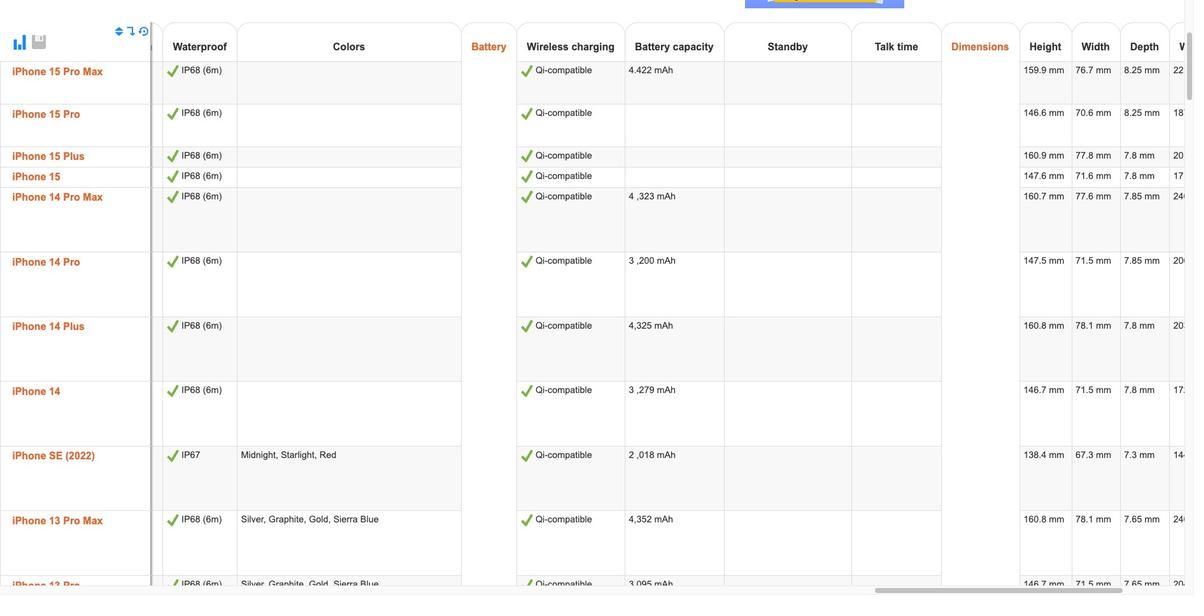Task type: describe. For each thing, give the bounding box(es) containing it.
1 71.5 mm from the top
[[1076, 256, 1112, 266]]

2 (6m) from the top
[[203, 108, 222, 118]]

pro for iphone 13 pro
[[63, 580, 80, 591]]

starlight,
[[281, 450, 317, 460]]

iphone 13 pro
[[12, 580, 80, 591]]

2 7.85 mm from the top
[[1125, 256, 1161, 266]]

11 qi- from the top
[[536, 579, 548, 589]]

iphone for iphone 13 pro
[[12, 580, 46, 591]]

9 ip68 (6m) from the top
[[179, 515, 222, 525]]

1 qi-compatible from the top
[[533, 65, 593, 75]]

76.7
[[1076, 65, 1094, 75]]

2 blue from the top
[[361, 579, 379, 589]]

depth
[[1131, 42, 1160, 52]]

77.6 mm
[[1076, 191, 1112, 201]]

face recognition
[[71, 42, 153, 52]]

14 for iphone 14 pro max
[[49, 192, 60, 203]]

wireless charging
[[527, 42, 615, 52]]

1 8.25 mm from the top
[[1125, 65, 1161, 75]]

7 (6m) from the top
[[203, 320, 222, 331]]

,279
[[637, 385, 655, 395]]

charging
[[572, 42, 615, 52]]

2 sierra from the top
[[334, 579, 358, 589]]

waterproof
[[173, 42, 227, 52]]

3 for 3 ,279 mah
[[629, 385, 634, 395]]

160.7 mm
[[1024, 191, 1065, 201]]

2 146.7 mm from the top
[[1024, 579, 1065, 589]]

6 (6m) from the top
[[203, 256, 222, 266]]

3 ,200 mah
[[629, 256, 676, 266]]

pro for iphone 15 pro
[[63, 109, 80, 119]]

6 ip68 from the top
[[182, 256, 201, 266]]

10 ip68 from the top
[[182, 579, 201, 589]]

1 78.1 from the top
[[1076, 320, 1094, 331]]

2 g from the top
[[1192, 108, 1195, 118]]

iphone for iphone 15 plus
[[12, 151, 46, 162]]

1 240 from the top
[[1174, 191, 1190, 201]]

7.3 mm
[[1125, 450, 1156, 460]]

159.9 mm
[[1024, 65, 1065, 75]]

11 qi-compatible from the top
[[533, 579, 593, 589]]

colors
[[333, 42, 365, 52]]

172
[[1174, 385, 1190, 395]]

10 ip68 (6m) from the top
[[179, 579, 222, 589]]

71.6 mm
[[1076, 171, 1112, 181]]

3 71.5 from the top
[[1076, 579, 1094, 589]]

1 7.65 from the top
[[1125, 515, 1143, 525]]

4 compatible from the top
[[548, 171, 593, 181]]

battery for battery capacity
[[635, 42, 671, 52]]

71.6
[[1076, 171, 1094, 181]]

10 g from the top
[[1192, 515, 1195, 525]]

138.4
[[1024, 450, 1047, 460]]

2 7.8 from the top
[[1125, 171, 1138, 181]]

6 compatible from the top
[[548, 256, 593, 266]]

5 qi-compatible from the top
[[533, 191, 593, 201]]

,323
[[637, 191, 655, 201]]

midnight,
[[241, 450, 278, 460]]

2
[[629, 450, 634, 460]]

4,352 mah
[[629, 515, 674, 525]]

2 silver, graphite, gold, sierra blue from the top
[[241, 579, 379, 589]]

8 (6m) from the top
[[203, 385, 222, 395]]

147.5
[[1024, 256, 1047, 266]]

max for iphone 15 pro max
[[83, 66, 103, 77]]

146.6 mm
[[1024, 108, 1065, 118]]

204
[[1174, 579, 1190, 589]]

5 ip68 from the top
[[182, 191, 201, 201]]

2 compatible from the top
[[548, 108, 593, 118]]

4,325
[[629, 320, 652, 331]]

13 for iphone 13 pro
[[49, 580, 60, 591]]

4 7.8 from the top
[[1125, 385, 1138, 395]]

mah right ,323
[[657, 191, 676, 201]]

mah right 4,325
[[655, 320, 674, 331]]

3 7.8 from the top
[[1125, 320, 1138, 331]]

187
[[1174, 108, 1190, 118]]

4 ,323 mah
[[629, 191, 676, 201]]

221
[[1174, 65, 1190, 75]]

3 g from the top
[[1192, 150, 1195, 160]]

138.4 mm
[[1024, 450, 1065, 460]]

3 compatible from the top
[[548, 150, 593, 160]]

2 71.5 mm from the top
[[1076, 385, 1112, 395]]

10 qi-compatible from the top
[[533, 515, 593, 525]]

4
[[629, 191, 634, 201]]

1 faceid from the top
[[77, 65, 109, 75]]

4 qi-compatible from the top
[[533, 171, 593, 181]]

,018
[[637, 450, 655, 460]]

9 ip68 from the top
[[182, 515, 201, 525]]

5 g from the top
[[1192, 191, 1195, 201]]

160.9
[[1024, 150, 1047, 160]]

5 ip68 (6m) from the top
[[179, 191, 222, 201]]

2 78.1 from the top
[[1076, 515, 1094, 525]]

iphone 13 pro max
[[12, 516, 103, 526]]

159.9
[[1024, 65, 1047, 75]]

1 qi- from the top
[[536, 65, 548, 75]]

9 (6m) from the top
[[203, 515, 222, 525]]

1 ip68 from the top
[[182, 65, 201, 75]]

battery for battery
[[472, 41, 507, 52]]

mah right 3,095
[[655, 579, 674, 589]]

9 qi- from the top
[[536, 450, 548, 460]]

147.6 mm
[[1024, 171, 1065, 181]]

2 78.1 mm from the top
[[1076, 515, 1112, 525]]

7.3
[[1125, 450, 1138, 460]]

no
[[77, 450, 89, 460]]

,200
[[637, 256, 655, 266]]

recognition
[[97, 42, 153, 52]]

2 8.25 from the top
[[1125, 108, 1143, 118]]

mah right the ,018
[[657, 450, 676, 460]]

2 faceid from the top
[[77, 108, 109, 118]]

2 160.8 from the top
[[1024, 515, 1047, 525]]

iphone 15
[[12, 172, 60, 182]]

1 7.65 mm from the top
[[1125, 515, 1161, 525]]

battery capacity
[[635, 42, 714, 52]]

2 silver, from the top
[[241, 579, 266, 589]]

iphone 15 pro max
[[12, 66, 103, 77]]

1 7.8 from the top
[[1125, 150, 1138, 160]]

9 qi-compatible from the top
[[533, 450, 593, 460]]

9 compatible from the top
[[548, 450, 593, 460]]

iphone for iphone 15
[[12, 172, 46, 182]]

2 7.85 from the top
[[1125, 256, 1143, 266]]

144
[[1174, 450, 1190, 460]]

13 for iphone 13 pro max
[[49, 516, 60, 526]]

2 7.65 mm from the top
[[1125, 579, 1161, 589]]

8 compatible from the top
[[548, 385, 593, 395]]

width
[[1082, 42, 1111, 52]]

iphone 15 plus
[[12, 151, 85, 162]]

8 faceid from the top
[[77, 579, 109, 589]]

67.3 mm
[[1076, 450, 1112, 460]]

1 7.85 mm from the top
[[1125, 191, 1161, 201]]

201 g
[[1174, 150, 1195, 160]]

7 ip68 from the top
[[182, 320, 201, 331]]

70.6
[[1076, 108, 1094, 118]]

204 g
[[1174, 579, 1195, 589]]

capacity
[[673, 42, 714, 52]]

talk
[[875, 42, 895, 52]]

201
[[1174, 150, 1190, 160]]

146.6
[[1024, 108, 1047, 118]]

1 78.1 mm from the top
[[1076, 320, 1112, 331]]

iphone 14 plus
[[12, 321, 85, 332]]

1 146.7 from the top
[[1024, 385, 1047, 395]]

4,352
[[629, 515, 652, 525]]

mah right 4,352
[[655, 515, 674, 525]]

1 sierra from the top
[[334, 515, 358, 525]]

standby
[[768, 42, 809, 52]]

3 ip68 (6m) from the top
[[179, 150, 222, 160]]

4 qi- from the top
[[536, 171, 548, 181]]

77.8 mm
[[1076, 150, 1112, 160]]

6 ip68 (6m) from the top
[[179, 256, 222, 266]]

4.422
[[629, 65, 652, 75]]

221 g
[[1174, 65, 1195, 75]]

mah right 4.422
[[655, 65, 674, 75]]

2 graphite, from the top
[[269, 579, 307, 589]]

7 faceid from the top
[[77, 515, 109, 525]]

2 7.65 from the top
[[1125, 579, 1143, 589]]

2 ip68 (6m) from the top
[[179, 108, 222, 118]]

160.9 mm
[[1024, 150, 1065, 160]]

talk time
[[875, 42, 919, 52]]

76.7 mm
[[1076, 65, 1112, 75]]



Task type: locate. For each thing, give the bounding box(es) containing it.
pro for iphone 15 pro max
[[63, 66, 80, 77]]

1 vertical spatial blue
[[361, 579, 379, 589]]

144 g
[[1174, 450, 1195, 460]]

7 qi-compatible from the top
[[533, 320, 593, 331]]

11 g from the top
[[1192, 579, 1195, 589]]

iphone se (2022)
[[12, 451, 95, 462]]

77.8
[[1076, 150, 1094, 160]]

3 7.8 mm from the top
[[1125, 320, 1156, 331]]

9 g from the top
[[1192, 450, 1195, 460]]

10 iphone from the top
[[12, 516, 46, 526]]

4.422 mah
[[629, 65, 674, 75]]

0 vertical spatial 7.85
[[1125, 191, 1143, 201]]

203 g
[[1174, 320, 1195, 331]]

78.1
[[1076, 320, 1094, 331], [1076, 515, 1094, 525]]

8.25 right 70.6 mm
[[1125, 108, 1143, 118]]

1 (6m) from the top
[[203, 65, 222, 75]]

4 g from the top
[[1192, 171, 1195, 181]]

1 vertical spatial 8.25
[[1125, 108, 1143, 118]]

red
[[320, 450, 337, 460]]

7.85 right 77.6 mm
[[1125, 191, 1143, 201]]

14 for iphone 14
[[49, 386, 60, 397]]

4 (6m) from the top
[[203, 171, 222, 181]]

4 ip68 from the top
[[182, 171, 201, 181]]

1 vertical spatial graphite,
[[269, 579, 307, 589]]

iphone
[[12, 66, 46, 77], [12, 109, 46, 119], [12, 151, 46, 162], [12, 172, 46, 182], [12, 192, 46, 203], [12, 257, 46, 268], [12, 321, 46, 332], [12, 386, 46, 397], [12, 451, 46, 462], [12, 516, 46, 526], [12, 580, 46, 591]]

1 146.7 mm from the top
[[1024, 385, 1065, 395]]

1 vertical spatial 7.85
[[1125, 256, 1143, 266]]

plus for iphone 15 plus
[[63, 151, 85, 162]]

0 vertical spatial gold,
[[309, 515, 331, 525]]

10 (6m) from the top
[[203, 579, 222, 589]]

2 qi-compatible from the top
[[533, 108, 593, 118]]

77.6
[[1076, 191, 1094, 201]]

15 up iphone 15 pro
[[49, 66, 60, 77]]

5 (6m) from the top
[[203, 191, 222, 201]]

1 vertical spatial 78.1 mm
[[1076, 515, 1112, 525]]

0 vertical spatial 240
[[1174, 191, 1190, 201]]

wireless
[[527, 42, 569, 52]]

8.25 mm down depth on the right
[[1125, 65, 1161, 75]]

qi-compatible
[[533, 65, 593, 75], [533, 108, 593, 118], [533, 150, 593, 160], [533, 171, 593, 181], [533, 191, 593, 201], [533, 256, 593, 266], [533, 320, 593, 331], [533, 385, 593, 395], [533, 450, 593, 460], [533, 515, 593, 525], [533, 579, 593, 589]]

0 vertical spatial 8.25 mm
[[1125, 65, 1161, 75]]

3 left ,200
[[629, 256, 634, 266]]

midnight, starlight, red
[[241, 450, 337, 460]]

206 g
[[1174, 256, 1195, 266]]

ip68 (6m)
[[179, 65, 222, 75], [179, 108, 222, 118], [179, 150, 222, 160], [179, 171, 222, 181], [179, 191, 222, 201], [179, 256, 222, 266], [179, 320, 222, 331], [179, 385, 222, 395], [179, 515, 222, 525], [179, 579, 222, 589]]

2 8.25 mm from the top
[[1125, 108, 1161, 118]]

3 ,279 mah
[[629, 385, 676, 395]]

7.65 mm
[[1125, 515, 1161, 525], [1125, 579, 1161, 589]]

7.8 mm
[[1125, 150, 1156, 160], [1125, 171, 1156, 181], [1125, 320, 1156, 331], [1125, 385, 1156, 395]]

5 pro from the top
[[63, 516, 80, 526]]

2 vertical spatial max
[[83, 516, 103, 526]]

4 iphone from the top
[[12, 172, 46, 182]]

1 8.25 from the top
[[1125, 65, 1143, 75]]

7.8 mm left the 172
[[1125, 385, 1156, 395]]

iphone for iphone 14 plus
[[12, 321, 46, 332]]

qi-
[[536, 65, 548, 75], [536, 108, 548, 118], [536, 150, 548, 160], [536, 171, 548, 181], [536, 191, 548, 201], [536, 256, 548, 266], [536, 320, 548, 331], [536, 385, 548, 395], [536, 450, 548, 460], [536, 515, 548, 525], [536, 579, 548, 589]]

ip68
[[182, 65, 201, 75], [182, 108, 201, 118], [182, 150, 201, 160], [182, 171, 201, 181], [182, 191, 201, 201], [182, 256, 201, 266], [182, 320, 201, 331], [182, 385, 201, 395], [182, 515, 201, 525], [182, 579, 201, 589]]

2 71.5 from the top
[[1076, 385, 1094, 395]]

15 down iphone 15 pro max
[[49, 109, 60, 119]]

1 vertical spatial 146.7 mm
[[1024, 579, 1065, 589]]

70.6 mm
[[1076, 108, 1112, 118]]

4 ip68 (6m) from the top
[[179, 171, 222, 181]]

1 vertical spatial 240 g
[[1174, 515, 1195, 525]]

2 plus from the top
[[63, 321, 85, 332]]

yes
[[77, 65, 93, 76], [179, 65, 195, 76], [533, 65, 549, 76], [77, 108, 93, 118], [179, 108, 195, 118], [533, 108, 549, 118], [77, 151, 93, 161], [179, 151, 195, 161], [533, 151, 549, 161], [179, 171, 195, 181], [533, 171, 549, 181], [77, 191, 93, 202], [179, 191, 195, 202], [533, 191, 549, 202], [77, 256, 93, 266], [179, 256, 195, 266], [533, 256, 549, 266], [77, 321, 93, 331], [179, 321, 195, 331], [533, 321, 549, 331], [179, 386, 195, 396], [533, 386, 549, 396], [179, 450, 195, 460], [533, 450, 549, 460], [77, 515, 93, 525], [179, 515, 195, 525], [533, 515, 549, 525], [77, 580, 93, 590], [179, 580, 195, 590], [533, 580, 549, 590]]

1 15 from the top
[[49, 66, 60, 77]]

5 compatible from the top
[[548, 191, 593, 201]]

1 vertical spatial plus
[[63, 321, 85, 332]]

plus for iphone 14 plus
[[63, 321, 85, 332]]

1 vertical spatial 7.65 mm
[[1125, 579, 1161, 589]]

1 vertical spatial 8.25 mm
[[1125, 108, 1161, 118]]

206
[[1174, 256, 1190, 266]]

1 240 g from the top
[[1174, 191, 1195, 201]]

2 vertical spatial 71.5 mm
[[1076, 579, 1112, 589]]

8.25 mm
[[1125, 65, 1161, 75], [1125, 108, 1161, 118]]

7.8 left '203'
[[1125, 320, 1138, 331]]

0 vertical spatial 71.5 mm
[[1076, 256, 1112, 266]]

15 up the iphone 15
[[49, 151, 60, 162]]

iphone for iphone 13 pro max
[[12, 516, 46, 526]]

iphone for iphone 14 pro
[[12, 257, 46, 268]]

2 ip68 from the top
[[182, 108, 201, 118]]

compatible
[[548, 65, 593, 75], [548, 108, 593, 118], [548, 150, 593, 160], [548, 171, 593, 181], [548, 191, 593, 201], [548, 256, 593, 266], [548, 320, 593, 331], [548, 385, 593, 395], [548, 450, 593, 460], [548, 515, 593, 525], [548, 579, 593, 589]]

0 vertical spatial max
[[83, 66, 103, 77]]

4 pro from the top
[[63, 257, 80, 268]]

3 left ,279
[[629, 385, 634, 395]]

1 vertical spatial 7.85 mm
[[1125, 256, 1161, 266]]

1 3 from the top
[[629, 256, 634, 266]]

max for iphone 13 pro max
[[83, 516, 103, 526]]

1 horizontal spatial battery
[[635, 42, 671, 52]]

0 vertical spatial 13
[[49, 516, 60, 526]]

0 vertical spatial 146.7 mm
[[1024, 385, 1065, 395]]

1 vertical spatial 160.8 mm
[[1024, 515, 1065, 525]]

4 7.8 mm from the top
[[1125, 385, 1156, 395]]

15 for iphone 15 pro
[[49, 109, 60, 119]]

7.85 mm
[[1125, 191, 1161, 201], [1125, 256, 1161, 266]]

2 7.8 mm from the top
[[1125, 171, 1156, 181]]

67.3
[[1076, 450, 1094, 460]]

1 blue from the top
[[361, 515, 379, 525]]

6 qi-compatible from the top
[[533, 256, 593, 266]]

3 14 from the top
[[49, 321, 60, 332]]

se
[[49, 451, 63, 462]]

mah right ,279
[[657, 385, 676, 395]]

160.7
[[1024, 191, 1047, 201]]

160.8 mm
[[1024, 320, 1065, 331], [1024, 515, 1065, 525]]

0 vertical spatial 3
[[629, 256, 634, 266]]

78.1 mm
[[1076, 320, 1112, 331], [1076, 515, 1112, 525]]

1 silver, graphite, gold, sierra blue from the top
[[241, 515, 379, 525]]

1 vertical spatial 78.1
[[1076, 515, 1094, 525]]

iphone 14
[[12, 386, 60, 397]]

iphone for iphone se (2022)
[[12, 451, 46, 462]]

0 vertical spatial 160.8
[[1024, 320, 1047, 331]]

1 ip68 (6m) from the top
[[179, 65, 222, 75]]

3 qi- from the top
[[536, 150, 548, 160]]

71.5 mm
[[1076, 256, 1112, 266], [1076, 385, 1112, 395], [1076, 579, 1112, 589]]

3 faceid from the top
[[77, 150, 109, 160]]

7 g from the top
[[1192, 320, 1195, 331]]

203
[[1174, 320, 1190, 331]]

7.8 left the 172
[[1125, 385, 1138, 395]]

(2022)
[[65, 451, 95, 462]]

7 qi- from the top
[[536, 320, 548, 331]]

graphite,
[[269, 515, 307, 525], [269, 579, 307, 589]]

11 iphone from the top
[[12, 580, 46, 591]]

71.5
[[1076, 256, 1094, 266], [1076, 385, 1094, 395], [1076, 579, 1094, 589]]

iphone 15 pro
[[12, 109, 80, 119]]

1 iphone from the top
[[12, 66, 46, 77]]

0 vertical spatial 7.85 mm
[[1125, 191, 1161, 201]]

0 vertical spatial 8.25
[[1125, 65, 1143, 75]]

8.25 mm left 187
[[1125, 108, 1161, 118]]

max
[[83, 66, 103, 77], [83, 192, 103, 203], [83, 516, 103, 526]]

3 (6m) from the top
[[203, 150, 222, 160]]

face
[[71, 42, 94, 52]]

3,095
[[629, 579, 652, 589]]

0 vertical spatial 78.1 mm
[[1076, 320, 1112, 331]]

15 for iphone 15 pro max
[[49, 66, 60, 77]]

1 compatible from the top
[[548, 65, 593, 75]]

8 qi-compatible from the top
[[533, 385, 593, 395]]

5 qi- from the top
[[536, 191, 548, 201]]

1 g from the top
[[1192, 65, 1195, 75]]

battery up 4.422 mah
[[635, 42, 671, 52]]

14
[[49, 192, 60, 203], [49, 257, 60, 268], [49, 321, 60, 332], [49, 386, 60, 397]]

0 vertical spatial 7.65 mm
[[1125, 515, 1161, 525]]

0 vertical spatial blue
[[361, 515, 379, 525]]

171 g
[[1174, 171, 1195, 181]]

0 vertical spatial plus
[[63, 151, 85, 162]]

1 7.8 mm from the top
[[1125, 150, 1156, 160]]

0 vertical spatial 240 g
[[1174, 191, 1195, 201]]

mah right ,200
[[657, 256, 676, 266]]

172 g
[[1174, 385, 1195, 395]]

2 qi- from the top
[[536, 108, 548, 118]]

9 iphone from the top
[[12, 451, 46, 462]]

1 14 from the top
[[49, 192, 60, 203]]

we
[[1180, 42, 1195, 52]]

2 ,018 mah
[[629, 450, 676, 460]]

iphone for iphone 15 pro
[[12, 109, 46, 119]]

7 iphone from the top
[[12, 321, 46, 332]]

7 ip68 (6m) from the top
[[179, 320, 222, 331]]

1 vertical spatial 13
[[49, 580, 60, 591]]

15 for iphone 15 plus
[[49, 151, 60, 162]]

0 vertical spatial 71.5
[[1076, 256, 1094, 266]]

(6m)
[[203, 65, 222, 75], [203, 108, 222, 118], [203, 150, 222, 160], [203, 171, 222, 181], [203, 191, 222, 201], [203, 256, 222, 266], [203, 320, 222, 331], [203, 385, 222, 395], [203, 515, 222, 525], [203, 579, 222, 589]]

pro for iphone 13 pro max
[[63, 516, 80, 526]]

5 faceid from the top
[[77, 256, 109, 266]]

15 for iphone 15
[[49, 172, 60, 182]]

0 vertical spatial graphite,
[[269, 515, 307, 525]]

faceid
[[77, 65, 109, 75], [77, 108, 109, 118], [77, 150, 109, 160], [77, 191, 109, 201], [77, 256, 109, 266], [77, 320, 109, 331], [77, 515, 109, 525], [77, 579, 109, 589]]

mm
[[1050, 65, 1065, 75], [1097, 65, 1112, 75], [1145, 65, 1161, 75], [1050, 108, 1065, 118], [1097, 108, 1112, 118], [1145, 108, 1161, 118], [1050, 150, 1065, 160], [1097, 150, 1112, 160], [1140, 150, 1156, 160], [1050, 171, 1065, 181], [1097, 171, 1112, 181], [1140, 171, 1156, 181], [1050, 191, 1065, 201], [1097, 191, 1112, 201], [1145, 191, 1161, 201], [1050, 256, 1065, 266], [1097, 256, 1112, 266], [1145, 256, 1161, 266], [1050, 320, 1065, 331], [1097, 320, 1112, 331], [1140, 320, 1156, 331], [1050, 385, 1065, 395], [1097, 385, 1112, 395], [1140, 385, 1156, 395], [1050, 450, 1065, 460], [1097, 450, 1112, 460], [1140, 450, 1156, 460], [1050, 515, 1065, 525], [1097, 515, 1112, 525], [1145, 515, 1161, 525], [1050, 579, 1065, 589], [1097, 579, 1112, 589], [1145, 579, 1161, 589]]

iphone 14 pro
[[12, 257, 80, 268]]

gold,
[[309, 515, 331, 525], [309, 579, 331, 589]]

1 vertical spatial 146.7
[[1024, 579, 1047, 589]]

2 max from the top
[[83, 192, 103, 203]]

g
[[1192, 65, 1195, 75], [1192, 108, 1195, 118], [1192, 150, 1195, 160], [1192, 171, 1195, 181], [1192, 191, 1195, 201], [1192, 256, 1195, 266], [1192, 320, 1195, 331], [1192, 385, 1195, 395], [1192, 450, 1195, 460], [1192, 515, 1195, 525], [1192, 579, 1195, 589]]

battery
[[472, 41, 507, 52], [635, 42, 671, 52]]

height
[[1030, 42, 1062, 52]]

1 vertical spatial 71.5
[[1076, 385, 1094, 395]]

171
[[1174, 171, 1190, 181]]

7.85 left 206 on the right top of page
[[1125, 256, 1143, 266]]

0 vertical spatial 160.8 mm
[[1024, 320, 1065, 331]]

4,325 mah
[[629, 320, 674, 331]]

1 vertical spatial 240
[[1174, 515, 1190, 525]]

8.25 down depth on the right
[[1125, 65, 1143, 75]]

7.85 mm right 77.6 mm
[[1125, 191, 1161, 201]]

2 pro from the top
[[63, 109, 80, 119]]

8 ip68 from the top
[[182, 385, 201, 395]]

1 graphite, from the top
[[269, 515, 307, 525]]

0 horizontal spatial battery
[[472, 41, 507, 52]]

3 15 from the top
[[49, 151, 60, 162]]

15 up the iphone 14 pro max
[[49, 172, 60, 182]]

3 ip68 from the top
[[182, 150, 201, 160]]

mah
[[655, 65, 674, 75], [657, 191, 676, 201], [657, 256, 676, 266], [655, 320, 674, 331], [657, 385, 676, 395], [657, 450, 676, 460], [655, 515, 674, 525], [655, 579, 674, 589]]

iphone for iphone 15 pro max
[[12, 66, 46, 77]]

14 for iphone 14 plus
[[49, 321, 60, 332]]

147.5 mm
[[1024, 256, 1065, 266]]

0 vertical spatial silver, graphite, gold, sierra blue
[[241, 515, 379, 525]]

7.8 right 77.8 mm
[[1125, 150, 1138, 160]]

7.85 mm left 206 on the right top of page
[[1125, 256, 1161, 266]]

2 160.8 mm from the top
[[1024, 515, 1065, 525]]

7.8 mm left 171
[[1125, 171, 1156, 181]]

1 vertical spatial 71.5 mm
[[1076, 385, 1112, 395]]

7.8 mm left '203'
[[1125, 320, 1156, 331]]

7.8 mm left 201 on the right of the page
[[1125, 150, 1156, 160]]

1 vertical spatial 160.8
[[1024, 515, 1047, 525]]

iphone for iphone 14
[[12, 386, 46, 397]]

6 pro from the top
[[63, 580, 80, 591]]

1 71.5 from the top
[[1076, 256, 1094, 266]]

147.6
[[1024, 171, 1047, 181]]

2 vertical spatial 71.5
[[1076, 579, 1094, 589]]

0 vertical spatial silver,
[[241, 515, 266, 525]]

1 vertical spatial sierra
[[334, 579, 358, 589]]

187 g
[[1174, 108, 1195, 118]]

iphone for iphone 14 pro max
[[12, 192, 46, 203]]

3 for 3 ,200 mah
[[629, 256, 634, 266]]

battery left wireless
[[472, 41, 507, 52]]

7.8 right 71.6 mm
[[1125, 171, 1138, 181]]

1 gold, from the top
[[309, 515, 331, 525]]

pro for iphone 14 pro
[[63, 257, 80, 268]]

time
[[898, 42, 919, 52]]

3,095 mah
[[629, 579, 674, 589]]

4 14 from the top
[[49, 386, 60, 397]]

8 qi- from the top
[[536, 385, 548, 395]]

7 compatible from the top
[[548, 320, 593, 331]]

1 vertical spatial 3
[[629, 385, 634, 395]]

0 vertical spatial 7.65
[[1125, 515, 1143, 525]]

ip67
[[179, 450, 201, 460]]

pro for iphone 14 pro max
[[63, 192, 80, 203]]

2 13 from the top
[[49, 580, 60, 591]]

max for iphone 14 pro max
[[83, 192, 103, 203]]

iphone 14 pro max
[[12, 192, 103, 203]]

1 vertical spatial silver, graphite, gold, sierra blue
[[241, 579, 379, 589]]

1 vertical spatial silver,
[[241, 579, 266, 589]]

2 146.7 from the top
[[1024, 579, 1047, 589]]

0 vertical spatial 146.7
[[1024, 385, 1047, 395]]

dimensions
[[952, 41, 1010, 52]]

pro
[[63, 66, 80, 77], [63, 109, 80, 119], [63, 192, 80, 203], [63, 257, 80, 268], [63, 516, 80, 526], [63, 580, 80, 591]]

11 compatible from the top
[[548, 579, 593, 589]]

1 vertical spatial gold,
[[309, 579, 331, 589]]

10 compatible from the top
[[548, 515, 593, 525]]

1 vertical spatial 7.65
[[1125, 579, 1143, 589]]

1 160.8 from the top
[[1024, 320, 1047, 331]]

0 vertical spatial sierra
[[334, 515, 358, 525]]

2 240 g from the top
[[1174, 515, 1195, 525]]

14 for iphone 14 pro
[[49, 257, 60, 268]]

blue
[[361, 515, 379, 525], [361, 579, 379, 589]]

7.65
[[1125, 515, 1143, 525], [1125, 579, 1143, 589]]

0 vertical spatial 78.1
[[1076, 320, 1094, 331]]

1 vertical spatial max
[[83, 192, 103, 203]]

3 71.5 mm from the top
[[1076, 579, 1112, 589]]



Task type: vqa. For each thing, say whether or not it's contained in the screenshot.
380.4 on the bottom left of the page
no



